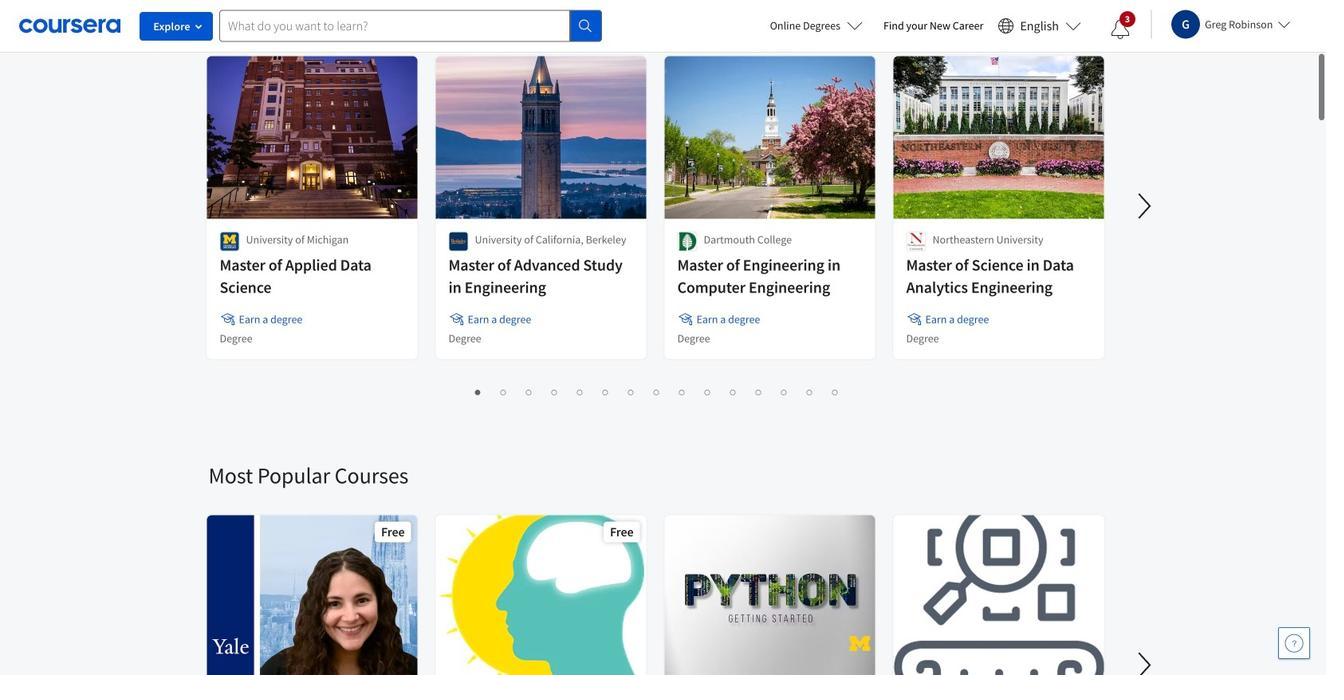 Task type: locate. For each thing, give the bounding box(es) containing it.
university of california, berkeley image
[[449, 232, 469, 252]]

list
[[209, 382, 1106, 401]]

1 next slide image from the top
[[1126, 187, 1164, 225]]

1 vertical spatial next slide image
[[1126, 646, 1164, 676]]

help center image
[[1285, 634, 1304, 653]]

northeastern university image
[[906, 232, 926, 252]]

university of michigan image
[[220, 232, 240, 252]]

0 vertical spatial next slide image
[[1126, 187, 1164, 225]]

foundations: data, data, everywhere course by google, image
[[894, 516, 1105, 676]]

2 next slide image from the top
[[1126, 646, 1164, 676]]

next slide image
[[1126, 187, 1164, 225], [1126, 646, 1164, 676]]

next slide image inside most popular courses carousel element
[[1126, 646, 1164, 676]]

programming for everybody (getting started with python) course by university of michigan, image
[[665, 516, 876, 676]]

None search field
[[219, 10, 602, 42]]



Task type: vqa. For each thing, say whether or not it's contained in the screenshot.
University of Utah logo in the bottom left of the page
no



Task type: describe. For each thing, give the bounding box(es) containing it.
earn your degree carousel element
[[201, 0, 1326, 414]]

coursera image
[[19, 13, 120, 38]]

dartmouth college image
[[678, 232, 697, 252]]

What do you want to learn? text field
[[219, 10, 570, 42]]

next slide image for most popular courses carousel element
[[1126, 646, 1164, 676]]

next slide image for earn your degree carousel element
[[1126, 187, 1164, 225]]

most popular courses carousel element
[[201, 414, 1326, 676]]

list inside earn your degree carousel element
[[209, 382, 1106, 401]]



